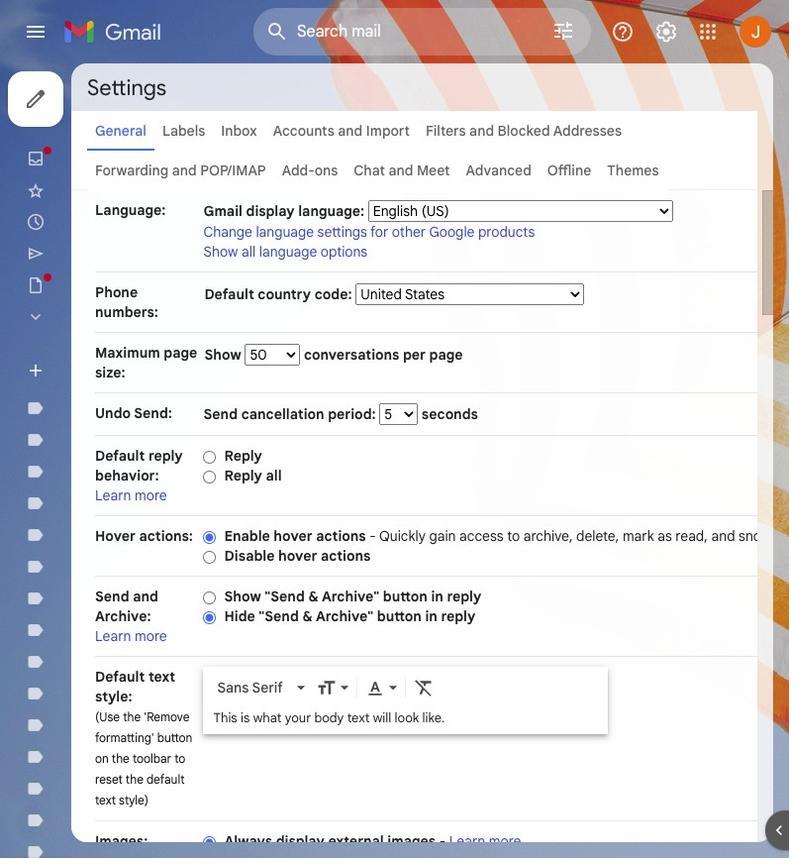Task type: vqa. For each thing, say whether or not it's contained in the screenshot.
'Filters'
yes



Task type: locate. For each thing, give the bounding box(es) containing it.
actions up disable hover actions
[[316, 527, 366, 545]]

behavior:
[[95, 467, 159, 485]]

the up style)
[[126, 772, 144, 787]]

hover for disable
[[278, 547, 317, 565]]

language up show all language options
[[256, 223, 314, 241]]

all down cancellation
[[266, 467, 282, 485]]

access
[[460, 527, 504, 545]]

language:
[[299, 202, 365, 220]]

2 vertical spatial show
[[224, 588, 261, 606]]

1 vertical spatial button
[[377, 608, 422, 625]]

other
[[392, 223, 426, 241]]

text down reset
[[95, 793, 116, 808]]

"send down disable hover actions
[[265, 588, 305, 606]]

advanced search options image
[[544, 11, 584, 51]]

in up remove formatting ‪(⌘\)‬ icon
[[426, 608, 438, 625]]

button down 'show "send & archive" button in reply'
[[377, 608, 422, 625]]

0 vertical spatial to
[[508, 527, 520, 545]]

gmail
[[204, 202, 243, 220]]

1 vertical spatial "send
[[259, 608, 299, 625]]

2 vertical spatial learn
[[450, 833, 486, 850]]

archive" for show
[[322, 588, 380, 606]]

0 vertical spatial learn more link
[[95, 487, 167, 504]]

0 vertical spatial button
[[383, 588, 428, 606]]

1 vertical spatial learn more link
[[95, 627, 167, 645]]

learn inside send and archive: learn more
[[95, 627, 131, 645]]

learn more link right images
[[450, 833, 522, 850]]

0 horizontal spatial text
[[95, 793, 116, 808]]

hide
[[224, 608, 255, 625]]

more down "archive:"
[[135, 627, 167, 645]]

default
[[205, 285, 255, 303], [95, 447, 145, 465], [95, 668, 145, 686]]

and right read,
[[712, 527, 736, 545]]

add-ons
[[282, 162, 338, 179]]

labels link
[[162, 122, 205, 140]]

and left the "import" in the top of the page
[[338, 122, 363, 140]]

disable
[[224, 547, 275, 565]]

more inside send and archive: learn more
[[135, 627, 167, 645]]

default inside 'default text style: (use the 'remove formatting' button on the toolbar to reset the default text style)'
[[95, 668, 145, 686]]

forwarding and pop/imap link
[[95, 162, 266, 179]]

show right maximum page size:
[[205, 346, 245, 364]]

0 horizontal spatial send
[[95, 588, 129, 606]]

display right always at left
[[276, 833, 325, 850]]

0 horizontal spatial page
[[164, 344, 197, 362]]

reply down 'access'
[[448, 588, 482, 606]]

hover for enable
[[274, 527, 313, 545]]

learn more link
[[95, 487, 167, 504], [95, 627, 167, 645], [450, 833, 522, 850]]

actions for disable
[[321, 547, 371, 565]]

0 vertical spatial &
[[309, 588, 319, 606]]

learn
[[95, 487, 131, 504], [95, 627, 131, 645], [450, 833, 486, 850]]

& down 'show "send & archive" button in reply'
[[303, 608, 313, 625]]

products
[[479, 223, 536, 241]]

hover up disable hover actions
[[274, 527, 313, 545]]

like.
[[423, 710, 445, 726]]

1 vertical spatial reply
[[224, 467, 263, 485]]

2 vertical spatial button
[[157, 730, 193, 745]]

in for show "send & archive" button in reply
[[432, 588, 444, 606]]

send inside send and archive: learn more
[[95, 588, 129, 606]]

phone numbers:
[[95, 283, 159, 321]]

default for default reply behavior: learn more
[[95, 447, 145, 465]]

reply up behavior:
[[149, 447, 183, 465]]

hover
[[274, 527, 313, 545], [278, 547, 317, 565]]

- right images
[[440, 833, 446, 850]]

2 reply from the top
[[224, 467, 263, 485]]

2 vertical spatial reply
[[442, 608, 476, 625]]

Search mail text field
[[297, 22, 497, 42]]

Enable hover actions radio
[[204, 530, 217, 545]]

main menu image
[[24, 20, 48, 44]]

"send
[[265, 588, 305, 606], [259, 608, 299, 625]]

0 vertical spatial display
[[246, 202, 295, 220]]

show up hide
[[224, 588, 261, 606]]

1 vertical spatial archive"
[[316, 608, 374, 625]]

the
[[123, 710, 141, 725], [112, 751, 130, 766], [126, 772, 144, 787]]

sans
[[218, 679, 249, 697]]

hover right 'disable'
[[278, 547, 317, 565]]

0 vertical spatial learn
[[95, 487, 131, 504]]

Hide "Send & Archive" button in reply radio
[[204, 610, 217, 625]]

0 horizontal spatial all
[[242, 243, 256, 261]]

page
[[164, 344, 197, 362], [430, 346, 463, 364]]

seconds
[[419, 405, 479, 423]]

- left quickly
[[370, 527, 376, 545]]

0 vertical spatial show
[[204, 243, 238, 261]]

to right 'access'
[[508, 527, 520, 545]]

0 vertical spatial default
[[205, 285, 255, 303]]

as
[[658, 527, 673, 545]]

learn right images
[[450, 833, 486, 850]]

more for behavior:
[[135, 487, 167, 504]]

this is what your body text will look like.
[[214, 710, 445, 726]]

page inside maximum page size:
[[164, 344, 197, 362]]

conversations per page
[[301, 346, 463, 364]]

1 vertical spatial actions
[[321, 547, 371, 565]]

0 vertical spatial language
[[256, 223, 314, 241]]

archive" up the hide "send & archive" button in reply
[[322, 588, 380, 606]]

0 vertical spatial reply
[[149, 447, 183, 465]]

import
[[367, 122, 410, 140]]

1 vertical spatial hover
[[278, 547, 317, 565]]

button for hide "send & archive" button in reply
[[377, 608, 422, 625]]

labels
[[162, 122, 205, 140]]

page right maximum
[[164, 344, 197, 362]]

learn more link down behavior:
[[95, 487, 167, 504]]

send
[[204, 405, 238, 423], [95, 588, 129, 606]]

and for filters and blocked addresses
[[470, 122, 495, 140]]

& up the hide "send & archive" button in reply
[[309, 588, 319, 606]]

learn down behavior:
[[95, 487, 131, 504]]

send up "reply" radio
[[204, 405, 238, 423]]

archive"
[[322, 588, 380, 606], [316, 608, 374, 625]]

show down change
[[204, 243, 238, 261]]

navigation
[[0, 63, 238, 858]]

1 vertical spatial text
[[348, 710, 370, 726]]

0 vertical spatial "send
[[265, 588, 305, 606]]

0 vertical spatial archive"
[[322, 588, 380, 606]]

button down 'remove
[[157, 730, 193, 745]]

display up show all language options
[[246, 202, 295, 220]]

archive:
[[95, 608, 151, 625]]

learn down "archive:"
[[95, 627, 131, 645]]

1 vertical spatial language
[[259, 243, 317, 261]]

2 vertical spatial default
[[95, 668, 145, 686]]

&
[[309, 588, 319, 606], [303, 608, 313, 625]]

0 vertical spatial all
[[242, 243, 256, 261]]

external
[[329, 833, 384, 850]]

1 vertical spatial show
[[205, 346, 245, 364]]

snooze
[[739, 527, 785, 545]]

in for hide "send & archive" button in reply
[[426, 608, 438, 625]]

learn inside default reply behavior: learn more
[[95, 487, 131, 504]]

to up default
[[175, 751, 186, 766]]

gmail image
[[63, 12, 171, 52]]

1 vertical spatial to
[[175, 751, 186, 766]]

default up style:
[[95, 668, 145, 686]]

page right "per"
[[430, 346, 463, 364]]

text left will
[[348, 710, 370, 726]]

chat
[[354, 162, 386, 179]]

reply inside default reply behavior: learn more
[[149, 447, 183, 465]]

undo send:
[[95, 404, 172, 422]]

1 horizontal spatial all
[[266, 467, 282, 485]]

show all language options
[[204, 243, 368, 261]]

send up "archive:"
[[95, 588, 129, 606]]

1 vertical spatial default
[[95, 447, 145, 465]]

0 horizontal spatial -
[[370, 527, 376, 545]]

settings
[[87, 74, 167, 101]]

to inside 'default text style: (use the 'remove formatting' button on the toolbar to reset the default text style)'
[[175, 751, 186, 766]]

archive" for hide
[[316, 608, 374, 625]]

default up behavior:
[[95, 447, 145, 465]]

1 vertical spatial all
[[266, 467, 282, 485]]

display for always
[[276, 833, 325, 850]]

enable
[[224, 527, 270, 545]]

conversations
[[304, 346, 400, 364]]

Always display external images radio
[[204, 835, 217, 850]]

1 vertical spatial send
[[95, 588, 129, 606]]

0 vertical spatial send
[[204, 405, 238, 423]]

chat and meet link
[[354, 162, 450, 179]]

reply up reply all at the bottom of the page
[[224, 447, 263, 465]]

more down behavior:
[[135, 487, 167, 504]]

archive" down 'show "send & archive" button in reply'
[[316, 608, 374, 625]]

support image
[[612, 20, 635, 44]]

forwarding and pop/imap
[[95, 162, 266, 179]]

0 vertical spatial actions
[[316, 527, 366, 545]]

and right chat
[[389, 162, 414, 179]]

"send right hide
[[259, 608, 299, 625]]

text up 'remove
[[149, 668, 176, 686]]

0 vertical spatial reply
[[224, 447, 263, 465]]

show "send & archive" button in reply
[[224, 588, 482, 606]]

learn more link for behavior:
[[95, 487, 167, 504]]

send cancellation period:
[[204, 405, 380, 423]]

Reply radio
[[204, 450, 217, 465]]

more right images
[[489, 833, 522, 850]]

actions:
[[139, 527, 193, 545]]

phone
[[95, 283, 138, 301]]

text
[[149, 668, 176, 686], [348, 710, 370, 726], [95, 793, 116, 808]]

0 vertical spatial text
[[149, 668, 176, 686]]

actions up 'show "send & archive" button in reply'
[[321, 547, 371, 565]]

1 vertical spatial -
[[440, 833, 446, 850]]

filters and blocked addresses link
[[426, 122, 622, 140]]

None search field
[[254, 8, 592, 56]]

reply
[[149, 447, 183, 465], [448, 588, 482, 606], [442, 608, 476, 625]]

0 vertical spatial in
[[432, 588, 444, 606]]

1 vertical spatial more
[[135, 627, 167, 645]]

and
[[338, 122, 363, 140], [470, 122, 495, 140], [172, 162, 197, 179], [389, 162, 414, 179], [712, 527, 736, 545], [133, 588, 159, 606]]

for
[[371, 223, 389, 241]]

add-ons link
[[282, 162, 338, 179]]

change
[[204, 223, 253, 241]]

the right on
[[112, 751, 130, 766]]

display
[[246, 202, 295, 220], [276, 833, 325, 850]]

1 vertical spatial display
[[276, 833, 325, 850]]

default left country
[[205, 285, 255, 303]]

1 horizontal spatial send
[[204, 405, 238, 423]]

reply down gain
[[442, 608, 476, 625]]

read,
[[676, 527, 709, 545]]

& for show
[[309, 588, 319, 606]]

all down change
[[242, 243, 256, 261]]

accounts and import
[[273, 122, 410, 140]]

0 vertical spatial hover
[[274, 527, 313, 545]]

learn more link down "archive:"
[[95, 627, 167, 645]]

and down the labels link
[[172, 162, 197, 179]]

the up formatting'
[[123, 710, 141, 725]]

in down gain
[[432, 588, 444, 606]]

default inside default reply behavior: learn more
[[95, 447, 145, 465]]

more inside default reply behavior: learn more
[[135, 487, 167, 504]]

2 vertical spatial learn more link
[[450, 833, 522, 850]]

images:
[[95, 833, 148, 850]]

maximum page size:
[[95, 344, 197, 382]]

settings image
[[655, 20, 679, 44]]

1 vertical spatial learn
[[95, 627, 131, 645]]

advanced
[[466, 162, 532, 179]]

language
[[256, 223, 314, 241], [259, 243, 317, 261]]

reply right reply all 'option'
[[224, 467, 263, 485]]

and inside send and archive: learn more
[[133, 588, 159, 606]]

0 horizontal spatial to
[[175, 751, 186, 766]]

send for send cancellation period:
[[204, 405, 238, 423]]

button up the hide "send & archive" button in reply
[[383, 588, 428, 606]]

language down gmail display language:
[[259, 243, 317, 261]]

1 vertical spatial &
[[303, 608, 313, 625]]

and right the filters
[[470, 122, 495, 140]]

"send for hide
[[259, 608, 299, 625]]

1 vertical spatial in
[[426, 608, 438, 625]]

1 reply from the top
[[224, 447, 263, 465]]

sans serif option
[[214, 678, 294, 698]]

offline
[[548, 162, 592, 179]]

forwarding
[[95, 162, 169, 179]]

show
[[204, 243, 238, 261], [205, 346, 245, 364], [224, 588, 261, 606]]

per
[[403, 346, 426, 364]]

-
[[370, 527, 376, 545], [440, 833, 446, 850]]

1 vertical spatial reply
[[448, 588, 482, 606]]

0 vertical spatial more
[[135, 487, 167, 504]]

body
[[315, 710, 344, 726]]

pop/imap
[[200, 162, 266, 179]]

your
[[285, 710, 311, 726]]

and for accounts and import
[[338, 122, 363, 140]]

more for archive:
[[135, 627, 167, 645]]

and up "archive:"
[[133, 588, 159, 606]]

always display external images - learn more
[[224, 833, 522, 850]]



Task type: describe. For each thing, give the bounding box(es) containing it.
reset
[[95, 772, 123, 787]]

accounts
[[273, 122, 335, 140]]

1 horizontal spatial text
[[149, 668, 176, 686]]

archive,
[[524, 527, 573, 545]]

default for default text style: (use the 'remove formatting' button on the toolbar to reset the default text style)
[[95, 668, 145, 686]]

add-
[[282, 162, 315, 179]]

is
[[241, 710, 250, 726]]

inbox
[[221, 122, 257, 140]]

reply all
[[224, 467, 282, 485]]

maximum
[[95, 344, 160, 362]]

period:
[[328, 405, 376, 423]]

show for show "send & archive" button in reply
[[224, 588, 261, 606]]

2 horizontal spatial text
[[348, 710, 370, 726]]

"send for show
[[265, 588, 305, 606]]

offline link
[[548, 162, 592, 179]]

default country code:
[[205, 285, 356, 303]]

google
[[430, 223, 475, 241]]

display for gmail
[[246, 202, 295, 220]]

hide "send & archive" button in reply
[[224, 608, 476, 625]]

numbers:
[[95, 303, 159, 321]]

on
[[95, 751, 109, 766]]

addresses
[[554, 122, 622, 140]]

default for default country code:
[[205, 285, 255, 303]]

delete,
[[577, 527, 620, 545]]

language:
[[95, 201, 166, 219]]

general
[[95, 122, 147, 140]]

hover actions:
[[95, 527, 193, 545]]

default
[[147, 772, 185, 787]]

remove formatting ‪(⌘\)‬ image
[[415, 678, 435, 698]]

gmail display language:
[[204, 202, 365, 220]]

1 horizontal spatial to
[[508, 527, 520, 545]]

0 vertical spatial -
[[370, 527, 376, 545]]

formatting options toolbar
[[210, 669, 603, 706]]

learn for default reply behavior: learn more
[[95, 487, 131, 504]]

options
[[321, 243, 368, 261]]

serif
[[252, 679, 283, 697]]

and for chat and meet
[[389, 162, 414, 179]]

style)
[[119, 793, 149, 808]]

all for reply
[[266, 467, 282, 485]]

default reply behavior: learn more
[[95, 447, 183, 504]]

this
[[214, 710, 238, 726]]

button for show "send & archive" button in reply
[[383, 588, 428, 606]]

reply for reply
[[224, 447, 263, 465]]

send and archive: learn more
[[95, 588, 167, 645]]

always
[[224, 833, 273, 850]]

gain
[[430, 527, 456, 545]]

style:
[[95, 688, 132, 706]]

country
[[258, 285, 311, 303]]

chat and meet
[[354, 162, 450, 179]]

1 horizontal spatial -
[[440, 833, 446, 850]]

show all language options link
[[204, 243, 368, 261]]

0 vertical spatial the
[[123, 710, 141, 725]]

settings
[[318, 223, 367, 241]]

1 horizontal spatial page
[[430, 346, 463, 364]]

enable hover actions - quickly gain access to archive, delete, mark as read, and snooze c
[[224, 527, 790, 545]]

2 vertical spatial the
[[126, 772, 144, 787]]

ons
[[315, 162, 338, 179]]

themes
[[608, 162, 660, 179]]

meet
[[417, 162, 450, 179]]

undo
[[95, 404, 131, 422]]

look
[[395, 710, 419, 726]]

(use
[[95, 710, 120, 725]]

quickly
[[380, 527, 426, 545]]

1 vertical spatial the
[[112, 751, 130, 766]]

search mail image
[[260, 14, 295, 50]]

change language settings for other google products
[[204, 223, 536, 241]]

learn more link for archive:
[[95, 627, 167, 645]]

Disable hover actions radio
[[204, 550, 217, 565]]

c
[[788, 527, 790, 545]]

sans serif
[[218, 679, 283, 697]]

hover
[[95, 527, 136, 545]]

actions for enable
[[316, 527, 366, 545]]

send:
[[134, 404, 172, 422]]

reply for reply all
[[224, 467, 263, 485]]

advanced link
[[466, 162, 532, 179]]

show for show all language options
[[204, 243, 238, 261]]

reply for show "send & archive" button in reply
[[448, 588, 482, 606]]

& for hide
[[303, 608, 313, 625]]

'remove
[[144, 710, 190, 725]]

all for show
[[242, 243, 256, 261]]

toolbar
[[133, 751, 172, 766]]

button inside 'default text style: (use the 'remove formatting' button on the toolbar to reset the default text style)'
[[157, 730, 193, 745]]

filters and blocked addresses
[[426, 122, 622, 140]]

inbox link
[[221, 122, 257, 140]]

code:
[[315, 285, 352, 303]]

and for forwarding and pop/imap
[[172, 162, 197, 179]]

reply for hide "send & archive" button in reply
[[442, 608, 476, 625]]

themes link
[[608, 162, 660, 179]]

2 vertical spatial more
[[489, 833, 522, 850]]

and for send and archive: learn more
[[133, 588, 159, 606]]

2 vertical spatial text
[[95, 793, 116, 808]]

learn for send and archive: learn more
[[95, 627, 131, 645]]

default text style: (use the 'remove formatting' button on the toolbar to reset the default text style)
[[95, 668, 193, 808]]

blocked
[[498, 122, 551, 140]]

will
[[373, 710, 392, 726]]

what
[[253, 710, 282, 726]]

change language settings for other google products link
[[204, 223, 536, 241]]

disable hover actions
[[224, 547, 371, 565]]

Show "Send & Archive" button in reply radio
[[204, 591, 217, 605]]

Reply all radio
[[204, 470, 217, 484]]

send for send and archive: learn more
[[95, 588, 129, 606]]

images
[[388, 833, 436, 850]]

show for show
[[205, 346, 245, 364]]



